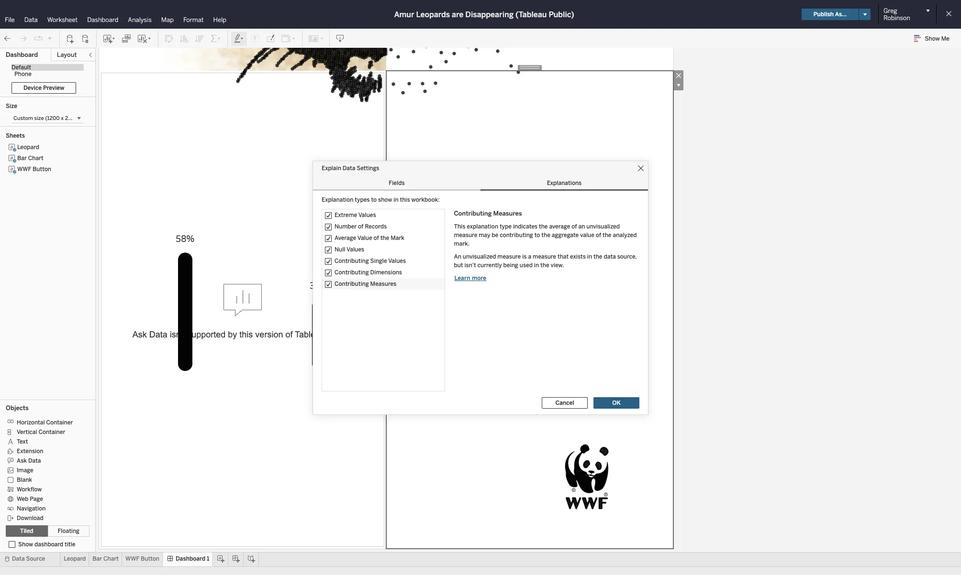 Task type: locate. For each thing, give the bounding box(es) containing it.
measures
[[493, 210, 522, 217], [370, 281, 397, 288]]

blank option
[[6, 475, 83, 485]]

publish
[[814, 11, 834, 18]]

used
[[520, 262, 533, 269]]

measures down the "dimensions"
[[370, 281, 397, 288]]

explain data settings
[[322, 165, 379, 172]]

source,
[[617, 254, 637, 260]]

0 horizontal spatial show
[[18, 542, 33, 549]]

application
[[96, 0, 960, 552]]

data inside option
[[28, 458, 41, 465]]

measure up being
[[498, 254, 521, 260]]

1 vertical spatial values
[[347, 246, 364, 253]]

workflow option
[[6, 485, 83, 495]]

contributing down null values
[[335, 258, 369, 265]]

analysis
[[128, 16, 152, 23]]

values
[[358, 212, 376, 219], [347, 246, 364, 253], [388, 258, 406, 265]]

0 vertical spatial show
[[925, 35, 940, 42]]

title
[[65, 542, 75, 549]]

wwf button
[[17, 166, 51, 173], [125, 556, 159, 563]]

an unvisualized measure is a measure that exists in the data source, but isn't currently being used in the view.
[[454, 254, 637, 269]]

that
[[558, 254, 569, 260]]

download option
[[6, 514, 83, 523]]

1 vertical spatial measures
[[370, 281, 397, 288]]

the left average
[[539, 224, 548, 230]]

2 horizontal spatial measure
[[533, 254, 556, 260]]

replay animation image left new data source icon
[[47, 35, 53, 41]]

values up the "dimensions"
[[388, 258, 406, 265]]

(1200
[[45, 115, 60, 122]]

1 horizontal spatial dashboard
[[87, 16, 118, 23]]

leopard down sheets at the top
[[17, 144, 39, 151]]

remove from dashboard image
[[674, 70, 684, 80]]

the left the view.
[[541, 262, 549, 269]]

show down tiled
[[18, 542, 33, 549]]

unvisualized up 'value'
[[587, 224, 620, 230]]

unvisualized up isn't
[[463, 254, 496, 260]]

web page
[[17, 496, 43, 503]]

0 vertical spatial bar
[[17, 155, 27, 162]]

analyzed
[[613, 232, 637, 239]]

1 horizontal spatial show
[[925, 35, 940, 42]]

0 horizontal spatial contributing measures
[[335, 281, 397, 288]]

0 horizontal spatial measures
[[370, 281, 397, 288]]

0 horizontal spatial dashboard
[[6, 51, 38, 58]]

1 horizontal spatial in
[[534, 262, 539, 269]]

1 vertical spatial wwf button
[[125, 556, 159, 563]]

number
[[335, 223, 357, 230]]

to down indicates
[[535, 232, 540, 239]]

1 vertical spatial container
[[39, 429, 65, 436]]

in right used
[[534, 262, 539, 269]]

wwf button inside list box
[[17, 166, 51, 173]]

0 horizontal spatial wwf
[[17, 166, 31, 173]]

in left this in the left of the page
[[394, 197, 399, 203]]

tiled
[[20, 529, 33, 535]]

to left show
[[371, 197, 377, 203]]

0 vertical spatial bar chart
[[17, 155, 43, 162]]

of
[[358, 223, 364, 230], [572, 224, 577, 230], [596, 232, 601, 239], [374, 235, 379, 242]]

container
[[46, 420, 73, 426], [39, 429, 65, 436]]

0 horizontal spatial leopard
[[17, 144, 39, 151]]

show inside button
[[925, 35, 940, 42]]

source
[[26, 556, 45, 563]]

1 vertical spatial wwf
[[125, 556, 139, 563]]

1 vertical spatial show
[[18, 542, 33, 549]]

horizontal container option
[[6, 418, 83, 428]]

contributing measures up explanation
[[454, 210, 522, 217]]

explanation types to show in this workbook:
[[322, 197, 440, 203]]

measure up mark.
[[454, 232, 478, 239]]

vertical container
[[17, 429, 65, 436]]

data right explain
[[343, 165, 355, 172]]

0 vertical spatial in
[[394, 197, 399, 203]]

container up the vertical container option
[[46, 420, 73, 426]]

values for extreme values
[[358, 212, 376, 219]]

explanation
[[467, 224, 498, 230]]

file
[[5, 16, 15, 23]]

2 horizontal spatial in
[[587, 254, 592, 260]]

1 vertical spatial button
[[141, 556, 159, 563]]

number of records
[[335, 223, 387, 230]]

exists
[[570, 254, 586, 260]]

dashboard 1
[[176, 556, 209, 563]]

replay animation image right redo image
[[34, 34, 43, 43]]

button
[[33, 166, 51, 173], [141, 556, 159, 563]]

author control dialog tabs tab list
[[313, 175, 648, 191]]

view.
[[551, 262, 564, 269]]

phone
[[14, 71, 32, 78]]

0 vertical spatial leopard
[[17, 144, 39, 151]]

of right 'value'
[[596, 232, 601, 239]]

0 horizontal spatial unvisualized
[[463, 254, 496, 260]]

0 horizontal spatial chart
[[28, 155, 43, 162]]

leopard down title on the bottom
[[64, 556, 86, 563]]

an
[[579, 224, 585, 230]]

0 horizontal spatial replay animation image
[[34, 34, 43, 43]]

dashboard
[[87, 16, 118, 23], [6, 51, 38, 58], [176, 556, 205, 563]]

2 vertical spatial values
[[388, 258, 406, 265]]

as...
[[835, 11, 847, 18]]

contributing single values
[[335, 258, 406, 265]]

objects list box
[[6, 415, 90, 523]]

in right exists
[[587, 254, 592, 260]]

0 vertical spatial wwf
[[17, 166, 31, 173]]

contributing measures down contributing dimensions
[[335, 281, 397, 288]]

0 vertical spatial measures
[[493, 210, 522, 217]]

settings
[[357, 165, 379, 172]]

dashboard up "new worksheet" image
[[87, 16, 118, 23]]

ask data
[[17, 458, 41, 465]]

list box
[[6, 142, 90, 397]]

show left me
[[925, 35, 940, 42]]

1 vertical spatial leopard
[[64, 556, 86, 563]]

marks. press enter to open the view data window.. use arrow keys to navigate data visualization elements. image
[[142, 0, 631, 120], [118, 185, 654, 372], [541, 433, 634, 519]]

this
[[400, 197, 410, 203]]

1 horizontal spatial chart
[[103, 556, 119, 563]]

values up number of records
[[358, 212, 376, 219]]

1
[[207, 556, 209, 563]]

2 vertical spatial marks. press enter to open the view data window.. use arrow keys to navigate data visualization elements. image
[[541, 433, 634, 519]]

preview
[[43, 85, 64, 91]]

contributing up explanation
[[454, 210, 492, 217]]

0 horizontal spatial bar chart
[[17, 155, 43, 162]]

measures up type
[[493, 210, 522, 217]]

device
[[23, 85, 42, 91]]

contributing dimensions
[[335, 269, 402, 276]]

1 vertical spatial unvisualized
[[463, 254, 496, 260]]

sort descending image
[[195, 34, 204, 43]]

1 horizontal spatial measures
[[493, 210, 522, 217]]

measure
[[454, 232, 478, 239], [498, 254, 521, 260], [533, 254, 556, 260]]

data left source
[[12, 556, 25, 563]]

1 horizontal spatial replay animation image
[[47, 35, 53, 41]]

leopard inside list box
[[17, 144, 39, 151]]

type
[[500, 224, 512, 230]]

1 vertical spatial to
[[535, 232, 540, 239]]

measure inside this explanation type indicates the average of an unvisualized measure may be contributing to the aggregate value of the analyzed mark.
[[454, 232, 478, 239]]

replay animation image
[[34, 34, 43, 43], [47, 35, 53, 41]]

container for vertical container
[[39, 429, 65, 436]]

0 horizontal spatial button
[[33, 166, 51, 173]]

dashboard up default
[[6, 51, 38, 58]]

workflow
[[17, 487, 42, 494]]

format workbook image
[[266, 34, 275, 43]]

dashboard left 1
[[176, 556, 205, 563]]

container down horizontal container on the left of the page
[[39, 429, 65, 436]]

download image
[[336, 34, 345, 43]]

size
[[34, 115, 44, 122]]

values down value
[[347, 246, 364, 253]]

explanations
[[547, 180, 582, 186]]

1 horizontal spatial bar
[[93, 556, 102, 563]]

fit image
[[281, 34, 296, 43]]

1 horizontal spatial contributing measures
[[454, 210, 522, 217]]

data inside dialog
[[343, 165, 355, 172]]

0 vertical spatial container
[[46, 420, 73, 426]]

average value of the mark
[[335, 235, 405, 242]]

0 vertical spatial marks. press enter to open the view data window.. use arrow keys to navigate data visualization elements. image
[[142, 0, 631, 120]]

sheets
[[6, 133, 25, 139]]

totals image
[[210, 34, 222, 43]]

0 vertical spatial values
[[358, 212, 376, 219]]

0 horizontal spatial to
[[371, 197, 377, 203]]

disappearing
[[466, 10, 514, 19]]

1 horizontal spatial to
[[535, 232, 540, 239]]

container for horizontal container
[[46, 420, 73, 426]]

list box containing leopard
[[6, 142, 90, 397]]

the
[[539, 224, 548, 230], [542, 232, 551, 239], [603, 232, 612, 239], [380, 235, 389, 242], [594, 254, 603, 260], [541, 262, 549, 269]]

0 horizontal spatial measure
[[454, 232, 478, 239]]

1 vertical spatial marks. press enter to open the view data window.. use arrow keys to navigate data visualization elements. image
[[118, 185, 654, 372]]

horizontal
[[17, 420, 45, 426]]

show
[[925, 35, 940, 42], [18, 542, 33, 549]]

1 horizontal spatial unvisualized
[[587, 224, 620, 230]]

show for show me
[[925, 35, 940, 42]]

types
[[355, 197, 370, 203]]

pause auto updates image
[[81, 34, 90, 43]]

0 vertical spatial chart
[[28, 155, 43, 162]]

0 vertical spatial dashboard
[[87, 16, 118, 23]]

average
[[549, 224, 570, 230]]

mark.
[[454, 241, 470, 248]]

1 horizontal spatial bar chart
[[93, 556, 119, 563]]

1 vertical spatial dashboard
[[6, 51, 38, 58]]

custom size (1200 x 2000)
[[13, 115, 81, 122]]

average
[[335, 235, 356, 242]]

0 horizontal spatial bar
[[17, 155, 27, 162]]

unvisualized inside this explanation type indicates the average of an unvisualized measure may be contributing to the aggregate value of the analyzed mark.
[[587, 224, 620, 230]]

more
[[472, 275, 487, 282]]

bar
[[17, 155, 27, 162], [93, 556, 102, 563]]

measure right 'a'
[[533, 254, 556, 260]]

1 horizontal spatial button
[[141, 556, 159, 563]]

more options image
[[674, 80, 684, 90]]

bar chart
[[17, 155, 43, 162], [93, 556, 119, 563]]

redo image
[[18, 34, 28, 43]]

help
[[213, 16, 226, 23]]

0 vertical spatial wwf button
[[17, 166, 51, 173]]

0 vertical spatial unvisualized
[[587, 224, 620, 230]]

contributing
[[454, 210, 492, 217], [335, 258, 369, 265], [335, 269, 369, 276], [335, 281, 369, 288]]

data down extension
[[28, 458, 41, 465]]

this explanation type indicates the average of an unvisualized measure may be contributing to the aggregate value of the analyzed mark.
[[454, 224, 637, 248]]

0 horizontal spatial wwf button
[[17, 166, 51, 173]]

collapse image
[[88, 52, 93, 58]]

web
[[17, 496, 28, 503]]

me
[[942, 35, 950, 42]]

2 horizontal spatial dashboard
[[176, 556, 205, 563]]

value
[[358, 235, 372, 242]]

unvisualized
[[587, 224, 620, 230], [463, 254, 496, 260]]

0 vertical spatial button
[[33, 166, 51, 173]]

unvisualized inside an unvisualized measure is a measure that exists in the data source, but isn't currently being used in the view.
[[463, 254, 496, 260]]



Task type: vqa. For each thing, say whether or not it's contained in the screenshot.
Robinson
yes



Task type: describe. For each thing, give the bounding box(es) containing it.
text
[[17, 439, 28, 446]]

greg robinson
[[884, 7, 911, 22]]

publish as...
[[814, 11, 847, 18]]

extreme
[[335, 212, 357, 219]]

are
[[452, 10, 464, 19]]

1 horizontal spatial leopard
[[64, 556, 86, 563]]

2 vertical spatial in
[[534, 262, 539, 269]]

objects
[[6, 405, 29, 412]]

wwf inside list box
[[17, 166, 31, 173]]

amur leopards are disappearing (tableau public)
[[394, 10, 574, 19]]

0 horizontal spatial in
[[394, 197, 399, 203]]

download
[[17, 516, 43, 522]]

button inside list box
[[33, 166, 51, 173]]

null
[[335, 246, 345, 253]]

this
[[454, 224, 466, 230]]

2 vertical spatial dashboard
[[176, 556, 205, 563]]

0 vertical spatial contributing measures
[[454, 210, 522, 217]]

value
[[580, 232, 595, 239]]

togglestate option group
[[6, 526, 90, 538]]

floating
[[58, 529, 80, 535]]

text option
[[6, 437, 83, 447]]

(tableau
[[516, 10, 547, 19]]

the left analyzed
[[603, 232, 612, 239]]

swap rows and columns image
[[164, 34, 174, 43]]

cancel
[[556, 400, 574, 407]]

vertical
[[17, 429, 37, 436]]

map
[[161, 16, 174, 23]]

may
[[479, 232, 490, 239]]

learn more
[[455, 275, 487, 282]]

explanation
[[322, 197, 354, 203]]

size
[[6, 103, 17, 110]]

extension option
[[6, 447, 83, 456]]

extreme values
[[335, 212, 376, 219]]

being
[[503, 262, 518, 269]]

navigation
[[17, 506, 46, 513]]

default phone
[[11, 64, 32, 78]]

the down average
[[542, 232, 551, 239]]

bar chart inside list box
[[17, 155, 43, 162]]

mark
[[391, 235, 405, 242]]

explain data settings dialog
[[313, 161, 648, 415]]

highlight image
[[234, 34, 245, 43]]

extension
[[17, 449, 43, 455]]

1 vertical spatial chart
[[103, 556, 119, 563]]

1 horizontal spatial measure
[[498, 254, 521, 260]]

bar inside list box
[[17, 155, 27, 162]]

1 vertical spatial bar
[[93, 556, 102, 563]]

1 vertical spatial bar chart
[[93, 556, 119, 563]]

indicates
[[513, 224, 538, 230]]

a
[[528, 254, 532, 260]]

device preview
[[23, 85, 64, 91]]

1 horizontal spatial wwf
[[125, 556, 139, 563]]

the left "data"
[[594, 254, 603, 260]]

publish as... button
[[802, 9, 859, 20]]

of right value
[[374, 235, 379, 242]]

blank
[[17, 477, 32, 484]]

show me
[[925, 35, 950, 42]]

2000)
[[65, 115, 81, 122]]

horizontal container
[[17, 420, 73, 426]]

ok button
[[594, 398, 640, 409]]

the left mark
[[380, 235, 389, 242]]

default
[[11, 64, 31, 71]]

show/hide cards image
[[308, 34, 324, 43]]

ask data option
[[6, 456, 83, 466]]

duplicate image
[[122, 34, 131, 43]]

1 horizontal spatial wwf button
[[125, 556, 159, 563]]

to inside this explanation type indicates the average of an unvisualized measure may be contributing to the aggregate value of the analyzed mark.
[[535, 232, 540, 239]]

show labels image
[[250, 34, 260, 43]]

leopards
[[416, 10, 450, 19]]

show
[[378, 197, 392, 203]]

cancel button
[[542, 398, 588, 409]]

values for null values
[[347, 246, 364, 253]]

show dashboard title
[[18, 542, 75, 549]]

dimensions
[[370, 269, 402, 276]]

data source
[[12, 556, 45, 563]]

vertical container option
[[6, 428, 83, 437]]

sort ascending image
[[180, 34, 189, 43]]

greg
[[884, 7, 898, 14]]

an
[[454, 254, 461, 260]]

1 vertical spatial in
[[587, 254, 592, 260]]

0 vertical spatial to
[[371, 197, 377, 203]]

worksheet
[[47, 16, 78, 23]]

isn't
[[465, 262, 476, 269]]

undo image
[[3, 34, 12, 43]]

fields
[[389, 180, 405, 186]]

web page option
[[6, 495, 83, 504]]

x
[[61, 115, 64, 122]]

data up redo image
[[24, 16, 38, 23]]

of left an
[[572, 224, 577, 230]]

1 vertical spatial contributing measures
[[335, 281, 397, 288]]

is
[[522, 254, 527, 260]]

show me button
[[910, 31, 959, 46]]

show for show dashboard title
[[18, 542, 33, 549]]

format
[[183, 16, 204, 23]]

contributing down contributing dimensions
[[335, 281, 369, 288]]

null values
[[335, 246, 364, 253]]

ok
[[612, 400, 621, 407]]

new data source image
[[66, 34, 75, 43]]

public)
[[549, 10, 574, 19]]

contributing down 'contributing single values'
[[335, 269, 369, 276]]

of up value
[[358, 223, 364, 230]]

device preview button
[[11, 82, 76, 94]]

learn more link
[[454, 275, 487, 282]]

new worksheet image
[[102, 34, 116, 43]]

layout
[[57, 51, 77, 58]]

navigation option
[[6, 504, 83, 514]]

ask
[[17, 458, 27, 465]]

contributing
[[500, 232, 533, 239]]

but
[[454, 262, 463, 269]]

image option
[[6, 466, 83, 475]]

clear sheet image
[[137, 34, 152, 43]]

custom
[[13, 115, 33, 122]]

aggregate
[[552, 232, 579, 239]]

page
[[30, 496, 43, 503]]

image
[[17, 468, 33, 474]]

robinson
[[884, 14, 911, 22]]



